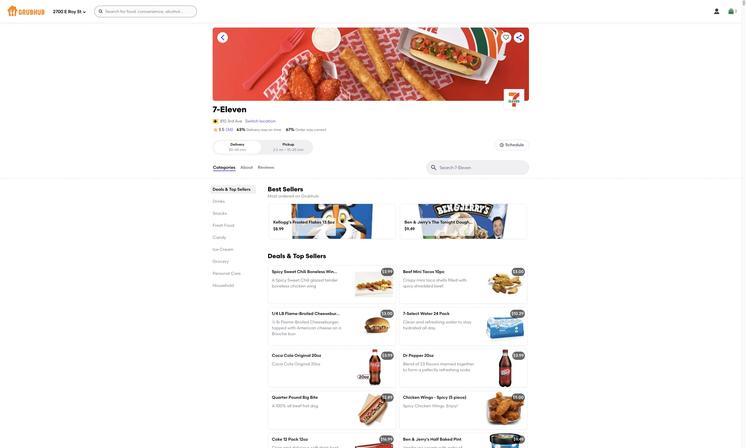 Task type: vqa. For each thing, say whether or not it's contained in the screenshot.
leftmost all
yes



Task type: describe. For each thing, give the bounding box(es) containing it.
fresh
[[213, 223, 223, 228]]

select
[[407, 311, 419, 316]]

$3.99 for beef
[[382, 269, 393, 274]]

chicken
[[290, 284, 306, 289]]

spicy chicken wings. enjoy!
[[403, 403, 458, 408]]

pound
[[289, 395, 302, 400]]

quarter pound big bite image
[[352, 391, 396, 429]]

grubhub
[[301, 194, 319, 199]]

810 3rd ave
[[220, 119, 242, 124]]

a for a spicy sweet chili glazed tender boneless chicken wing
[[272, 278, 275, 283]]

coke
[[272, 437, 282, 442]]

pickup
[[283, 142, 294, 147]]

star icon image
[[213, 127, 219, 133]]

coca cola original 20oz image
[[352, 349, 396, 387]]

shredded
[[414, 284, 433, 289]]

1 vertical spatial cola
[[284, 361, 293, 366]]

taco
[[426, 278, 435, 283]]

flavors
[[426, 361, 439, 366]]

roy
[[68, 9, 76, 14]]

refreshing inside blend of 23 flavors married together to form a pefectly refreshing soda.
[[439, 367, 459, 372]]

coke 12 pack 12oz
[[272, 437, 308, 442]]

0 vertical spatial cola
[[284, 353, 294, 358]]

-
[[434, 395, 436, 400]]

topped
[[272, 326, 287, 330]]

svg image
[[83, 10, 86, 14]]

save this restaurant image
[[503, 34, 510, 41]]

¼ lb flame-broiled cheeseburger, topped with american cheese on a brioche bun
[[272, 320, 341, 336]]

Search 7-Eleven search field
[[439, 165, 527, 171]]

clean
[[403, 320, 415, 325]]

beef
[[403, 269, 412, 274]]

schedule
[[506, 142, 524, 147]]

on inside ¼ lb flame-broiled cheeseburger, topped with american cheese on a brioche bun
[[333, 326, 338, 330]]

to inside blend of 23 flavors married together to form a pefectly refreshing soda.
[[403, 367, 407, 372]]

dr pepper 20oz image
[[483, 349, 527, 387]]

8
[[340, 269, 342, 274]]

ben & jerry's half baked pint image
[[483, 433, 527, 448]]

water
[[420, 311, 433, 316]]

tender
[[325, 278, 338, 283]]

1/4 lb flame-broiled cheeseburger image
[[352, 307, 396, 346]]

st
[[77, 9, 81, 14]]

sweet inside the a spicy sweet chili glazed tender boneless chicken wing
[[288, 278, 300, 283]]

with inside crispy mini taco shells filled with spicy shredded beef.
[[459, 278, 467, 283]]

reviews
[[258, 165, 274, 170]]

soda.
[[460, 367, 471, 372]]

to inside clean and refreshing water to stay hydrated all day.
[[458, 320, 462, 325]]

2.2
[[273, 148, 278, 152]]

2700 e roy st
[[53, 9, 81, 14]]

tonight
[[440, 220, 455, 225]]

$3.99 for dr
[[382, 353, 393, 358]]

sellers inside best sellers most ordered on grubhub
[[283, 185, 303, 193]]

switch location button
[[245, 118, 276, 125]]

delivery for 30–45
[[231, 142, 244, 147]]

23
[[420, 361, 425, 366]]

& inside ben & jerry's the tonight dough... $9.49
[[413, 220, 416, 225]]

spicy sweet chili boneless wings 8 count
[[272, 269, 355, 274]]

delivery 30–45 min
[[229, 142, 246, 152]]

fresh food tab
[[213, 222, 254, 229]]

all inside clean and refreshing water to stay hydrated all day.
[[422, 326, 427, 330]]

1/4
[[272, 311, 278, 316]]

delivery for was
[[247, 128, 260, 132]]

hot
[[303, 403, 309, 408]]

shells
[[436, 278, 447, 283]]

24
[[434, 311, 439, 316]]

0 vertical spatial chili
[[297, 269, 306, 274]]

fresh food
[[213, 223, 234, 228]]

frosted
[[293, 220, 308, 225]]

0 horizontal spatial pack
[[288, 437, 298, 442]]

ben & jerry's the tonight dough... $9.49
[[405, 220, 473, 232]]

3.5
[[219, 127, 224, 132]]

mini
[[417, 278, 425, 283]]

1 coca from the top
[[272, 353, 283, 358]]

1 horizontal spatial $9.49
[[514, 437, 524, 442]]

810 3rd ave button
[[220, 118, 243, 125]]

cheeseburger
[[315, 311, 343, 316]]

snacks tab
[[213, 210, 254, 217]]

0 vertical spatial pack
[[440, 311, 450, 316]]

beef.
[[434, 284, 444, 289]]

snacks
[[213, 211, 227, 216]]

810
[[220, 119, 226, 124]]

1 vertical spatial wings
[[421, 395, 433, 400]]

7-eleven logo image
[[504, 89, 524, 110]]

7- for eleven
[[213, 104, 220, 114]]

(5
[[449, 395, 453, 400]]

of
[[415, 361, 419, 366]]

1 vertical spatial original
[[294, 361, 310, 366]]

eleven
[[220, 104, 247, 114]]

min inside delivery 30–45 min
[[240, 148, 246, 152]]

schedule button
[[495, 140, 529, 150]]

$8.99
[[273, 227, 284, 232]]

day.
[[428, 326, 436, 330]]

candy tab
[[213, 234, 254, 241]]

bite
[[310, 395, 318, 400]]

the
[[432, 220, 439, 225]]

switch location
[[245, 119, 276, 124]]

0 horizontal spatial all
[[287, 403, 292, 408]]

save this restaurant button
[[501, 32, 512, 43]]

$5.00
[[513, 395, 524, 400]]

household tab
[[213, 282, 254, 289]]

2700
[[53, 9, 63, 14]]

lb
[[279, 311, 284, 316]]

kellogg's
[[273, 220, 292, 225]]

$3.00 for crispy mini taco shells filled with spicy shredded beef.
[[513, 269, 524, 274]]

spicy
[[403, 284, 413, 289]]

dr pepper 20oz
[[403, 353, 434, 358]]

ice
[[213, 247, 219, 252]]

magnifying glass icon image
[[430, 164, 437, 171]]

1 horizontal spatial deals
[[268, 252, 285, 260]]

brioche
[[272, 331, 287, 336]]

married
[[440, 361, 456, 366]]

filled
[[448, 278, 458, 283]]

baked
[[440, 437, 453, 442]]

& inside tab
[[225, 187, 228, 192]]

broiled for cheeseburger
[[299, 311, 314, 316]]

cheese
[[317, 326, 332, 330]]

a for a 100% all beef hot dog
[[272, 403, 275, 408]]

on inside best sellers most ordered on grubhub
[[295, 194, 300, 199]]

about button
[[240, 157, 253, 178]]

pepper
[[409, 353, 423, 358]]

¼
[[272, 320, 275, 325]]

0 horizontal spatial on
[[268, 128, 273, 132]]

jerry's for the
[[417, 220, 431, 225]]

grocery tab
[[213, 258, 254, 265]]

subscription pass image
[[213, 119, 219, 124]]

bun
[[288, 331, 296, 336]]



Task type: locate. For each thing, give the bounding box(es) containing it.
pickup 2.2 mi • 15–25 min
[[273, 142, 304, 152]]

and
[[416, 320, 424, 325]]

0 horizontal spatial min
[[240, 148, 246, 152]]

1 horizontal spatial sellers
[[283, 185, 303, 193]]

1 vertical spatial $9.49
[[514, 437, 524, 442]]

stay
[[463, 320, 472, 325]]

chili inside the a spicy sweet chili glazed tender boneless chicken wing
[[301, 278, 309, 283]]

broiled inside ¼ lb flame-broiled cheeseburger, topped with american cheese on a brioche bun
[[295, 320, 309, 325]]

coca cola original 20oz
[[272, 353, 321, 358], [272, 361, 320, 366]]

0 horizontal spatial deals & top sellers
[[213, 187, 251, 192]]

delivery inside delivery 30–45 min
[[231, 142, 244, 147]]

$3.99
[[382, 269, 393, 274], [382, 353, 393, 358], [514, 353, 524, 358]]

0 vertical spatial jerry's
[[417, 220, 431, 225]]

1 vertical spatial ben
[[403, 437, 411, 442]]

grocery
[[213, 259, 229, 264]]

1 vertical spatial flame-
[[281, 320, 295, 325]]

2 horizontal spatial on
[[333, 326, 338, 330]]

2 horizontal spatial sellers
[[306, 252, 326, 260]]

deals down $8.99
[[268, 252, 285, 260]]

tacos
[[423, 269, 434, 274]]

a right cheese
[[339, 326, 341, 330]]

0 horizontal spatial sellers
[[237, 187, 251, 192]]

on right cheese
[[333, 326, 338, 330]]

0 vertical spatial with
[[459, 278, 467, 283]]

0 horizontal spatial 7-
[[213, 104, 220, 114]]

mini
[[413, 269, 422, 274]]

(34)
[[226, 127, 233, 132]]

main navigation navigation
[[0, 0, 742, 23]]

spicy inside the a spicy sweet chili glazed tender boneless chicken wing
[[276, 278, 287, 283]]

1 horizontal spatial all
[[422, 326, 427, 330]]

0 horizontal spatial $9.49
[[405, 227, 415, 232]]

0 horizontal spatial delivery
[[231, 142, 244, 147]]

location
[[259, 119, 276, 124]]

& up spicy sweet chili boneless wings 8 count at the left of page
[[287, 252, 292, 260]]

min right 30–45
[[240, 148, 246, 152]]

spicy sweet chili boneless wings 8 count image
[[352, 266, 396, 304]]

sellers inside tab
[[237, 187, 251, 192]]

0 vertical spatial all
[[422, 326, 427, 330]]

with up bun
[[288, 326, 296, 330]]

a inside blend of 23 flavors married together to form a pefectly refreshing soda.
[[419, 367, 421, 372]]

jerry's left the
[[417, 220, 431, 225]]

delivery down switch
[[247, 128, 260, 132]]

blend
[[403, 361, 414, 366]]

0 horizontal spatial a
[[339, 326, 341, 330]]

1 horizontal spatial on
[[295, 194, 300, 199]]

on right 'ordered'
[[295, 194, 300, 199]]

pack right 12
[[288, 437, 298, 442]]

0 vertical spatial to
[[458, 320, 462, 325]]

flakes
[[309, 220, 322, 225]]

7-select water 24 pack
[[403, 311, 450, 316]]

personal care
[[213, 271, 241, 276]]

about
[[240, 165, 253, 170]]

1 horizontal spatial top
[[293, 252, 304, 260]]

min right 15–25 on the left of the page
[[297, 148, 304, 152]]

deals & top sellers
[[213, 187, 251, 192], [268, 252, 326, 260]]

dough...
[[456, 220, 473, 225]]

option group
[[213, 140, 313, 155]]

0 horizontal spatial $3.00
[[382, 311, 393, 316]]

0 horizontal spatial with
[[288, 326, 296, 330]]

1 horizontal spatial pack
[[440, 311, 450, 316]]

refreshing down married
[[439, 367, 459, 372]]

a left 100%
[[272, 403, 275, 408]]

caret left icon image
[[219, 34, 226, 41]]

candy
[[213, 235, 226, 240]]

$9.49
[[405, 227, 415, 232], [514, 437, 524, 442]]

1 vertical spatial to
[[403, 367, 407, 372]]

option group containing delivery 30–45 min
[[213, 140, 313, 155]]

1 vertical spatial $3.00
[[382, 311, 393, 316]]

0 vertical spatial sweet
[[284, 269, 296, 274]]

1 horizontal spatial a
[[419, 367, 421, 372]]

$3.00 for ¼ lb flame-broiled cheeseburger, topped with american cheese on a brioche bun
[[382, 311, 393, 316]]

$16.99
[[381, 437, 393, 442]]

categories
[[213, 165, 235, 170]]

0 vertical spatial flame-
[[285, 311, 299, 316]]

sellers up 'ordered'
[[283, 185, 303, 193]]

coke 12 pack 12oz image
[[352, 433, 396, 448]]

chicken up spicy chicken wings. enjoy!
[[403, 395, 420, 400]]

sellers up drinks tab
[[237, 187, 251, 192]]

1 vertical spatial top
[[293, 252, 304, 260]]

top inside tab
[[229, 187, 236, 192]]

food
[[224, 223, 234, 228]]

chili up wing
[[301, 278, 309, 283]]

sellers up boneless
[[306, 252, 326, 260]]

Search for food, convenience, alcohol... search field
[[94, 6, 197, 17]]

wings left -
[[421, 395, 433, 400]]

with
[[459, 278, 467, 283], [288, 326, 296, 330]]

deals inside tab
[[213, 187, 224, 192]]

drinks tab
[[213, 198, 254, 205]]

2 a from the top
[[272, 403, 275, 408]]

1 vertical spatial a
[[272, 403, 275, 408]]

0 vertical spatial chicken
[[403, 395, 420, 400]]

min
[[240, 148, 246, 152], [297, 148, 304, 152]]

2 was from the left
[[306, 128, 313, 132]]

pack right the 24
[[440, 311, 450, 316]]

1 horizontal spatial was
[[306, 128, 313, 132]]

1 vertical spatial with
[[288, 326, 296, 330]]

0 vertical spatial ben
[[405, 220, 412, 225]]

0 vertical spatial delivery
[[247, 128, 260, 132]]

1 vertical spatial delivery
[[231, 142, 244, 147]]

glazed
[[310, 278, 324, 283]]

67
[[286, 127, 291, 132]]

deals & top sellers inside tab
[[213, 187, 251, 192]]

0 vertical spatial original
[[295, 353, 311, 358]]

wing
[[307, 284, 316, 289]]

share icon image
[[516, 34, 523, 41]]

3 button
[[728, 6, 737, 17]]

20oz
[[312, 353, 321, 358], [424, 353, 434, 358], [311, 361, 320, 366]]

100%
[[276, 403, 286, 408]]

1 vertical spatial all
[[287, 403, 292, 408]]

beef mini tacos 10pc
[[403, 269, 445, 274]]

flame- for lb
[[281, 320, 295, 325]]

ben & jerry's half baked pint
[[403, 437, 462, 442]]

delivery up 30–45
[[231, 142, 244, 147]]

1 vertical spatial 7-
[[403, 311, 407, 316]]

with inside ¼ lb flame-broiled cheeseburger, topped with american cheese on a brioche bun
[[288, 326, 296, 330]]

$10.29
[[512, 311, 524, 316]]

was right "order"
[[306, 128, 313, 132]]

1 horizontal spatial to
[[458, 320, 462, 325]]

chili
[[297, 269, 306, 274], [301, 278, 309, 283]]

on
[[268, 128, 273, 132], [295, 194, 300, 199], [333, 326, 338, 330]]

to left stay in the bottom right of the page
[[458, 320, 462, 325]]

time
[[274, 128, 281, 132]]

delivery
[[247, 128, 260, 132], [231, 142, 244, 147]]

2 coca cola original 20oz from the top
[[272, 361, 320, 366]]

quarter pound big bite
[[272, 395, 318, 400]]

7- up subscription pass "image"
[[213, 104, 220, 114]]

1/4 lb flame-broiled cheeseburger
[[272, 311, 343, 316]]

0 vertical spatial top
[[229, 187, 236, 192]]

jerry's left 'half'
[[416, 437, 430, 442]]

beef mini tacos 10pc image
[[483, 266, 527, 304]]

0 vertical spatial $9.49
[[405, 227, 415, 232]]

a
[[339, 326, 341, 330], [419, 367, 421, 372]]

7- up clean on the bottom of page
[[403, 311, 407, 316]]

1 vertical spatial refreshing
[[439, 367, 459, 372]]

refreshing inside clean and refreshing water to stay hydrated all day.
[[425, 320, 445, 325]]

0 vertical spatial coca
[[272, 353, 283, 358]]

15–25
[[287, 148, 297, 152]]

2 coca from the top
[[272, 361, 283, 366]]

svg image
[[713, 8, 720, 15], [728, 8, 735, 15], [98, 9, 103, 14], [500, 143, 504, 147]]

1 vertical spatial coca cola original 20oz
[[272, 361, 320, 366]]

to down blend
[[403, 367, 407, 372]]

boneless
[[272, 284, 289, 289]]

0 vertical spatial deals
[[213, 187, 224, 192]]

1 vertical spatial deals
[[268, 252, 285, 260]]

1 horizontal spatial with
[[459, 278, 467, 283]]

7-select water 24 pack image
[[483, 307, 527, 346]]

0 horizontal spatial to
[[403, 367, 407, 372]]

was down location
[[261, 128, 268, 132]]

1 horizontal spatial deals & top sellers
[[268, 252, 326, 260]]

1 vertical spatial coca
[[272, 361, 283, 366]]

1 vertical spatial pack
[[288, 437, 298, 442]]

$9.49 inside ben & jerry's the tonight dough... $9.49
[[405, 227, 415, 232]]

flame- inside ¼ lb flame-broiled cheeseburger, topped with american cheese on a brioche bun
[[281, 320, 295, 325]]

0 horizontal spatial deals
[[213, 187, 224, 192]]

0 vertical spatial 7-
[[213, 104, 220, 114]]

deals & top sellers up spicy sweet chili boneless wings 8 count at the left of page
[[268, 252, 326, 260]]

1 vertical spatial a
[[419, 367, 421, 372]]

0 vertical spatial refreshing
[[425, 320, 445, 325]]

0 vertical spatial $3.00
[[513, 269, 524, 274]]

chicken down chicken wings - spicy (5 piece)
[[415, 403, 431, 408]]

deals & top sellers up drinks tab
[[213, 187, 251, 192]]

ben right $16.99
[[403, 437, 411, 442]]

flame- for lb
[[285, 311, 299, 316]]

ice cream tab
[[213, 246, 254, 253]]

a inside the a spicy sweet chili glazed tender boneless chicken wing
[[272, 278, 275, 283]]

ben left the
[[405, 220, 412, 225]]

1 vertical spatial chicken
[[415, 403, 431, 408]]

top up drinks tab
[[229, 187, 236, 192]]

drinks
[[213, 199, 225, 204]]

ben
[[405, 220, 412, 225], [403, 437, 411, 442]]

correct
[[314, 128, 326, 132]]

1 vertical spatial broiled
[[295, 320, 309, 325]]

was for 67
[[306, 128, 313, 132]]

categories button
[[213, 157, 236, 178]]

dog
[[310, 403, 318, 408]]

with right filled
[[459, 278, 467, 283]]

2 min from the left
[[297, 148, 304, 152]]

1 vertical spatial on
[[295, 194, 300, 199]]

care
[[231, 271, 241, 276]]

dr
[[403, 353, 408, 358]]

a inside ¼ lb flame-broiled cheeseburger, topped with american cheese on a brioche bun
[[339, 326, 341, 330]]

0 horizontal spatial top
[[229, 187, 236, 192]]

most
[[268, 194, 277, 199]]

30–45
[[229, 148, 239, 152]]

•
[[285, 148, 286, 152]]

refreshing up the day.
[[425, 320, 445, 325]]

deals up drinks
[[213, 187, 224, 192]]

jerry's inside ben & jerry's the tonight dough... $9.49
[[417, 220, 431, 225]]

wings up tender
[[326, 269, 339, 274]]

svg image inside "3" button
[[728, 8, 735, 15]]

1 horizontal spatial 7-
[[403, 311, 407, 316]]

broiled for cheeseburger,
[[295, 320, 309, 325]]

pefectly
[[422, 367, 438, 372]]

0 vertical spatial on
[[268, 128, 273, 132]]

1 was from the left
[[261, 128, 268, 132]]

1 min from the left
[[240, 148, 246, 152]]

0 vertical spatial a
[[339, 326, 341, 330]]

clean and refreshing water to stay hydrated all day.
[[403, 320, 472, 330]]

personal care tab
[[213, 270, 254, 277]]

ben for ben & jerry's the tonight dough... $9.49
[[405, 220, 412, 225]]

top up spicy sweet chili boneless wings 8 count at the left of page
[[293, 252, 304, 260]]

a down the 'of'
[[419, 367, 421, 372]]

0 horizontal spatial was
[[261, 128, 268, 132]]

ben inside ben & jerry's the tonight dough... $9.49
[[405, 220, 412, 225]]

1 vertical spatial deals & top sellers
[[268, 252, 326, 260]]

count
[[343, 269, 355, 274]]

was for 63
[[261, 128, 268, 132]]

& up drinks tab
[[225, 187, 228, 192]]

quarter
[[272, 395, 288, 400]]

half
[[431, 437, 439, 442]]

7-
[[213, 104, 220, 114], [403, 311, 407, 316]]

1 coca cola original 20oz from the top
[[272, 353, 321, 358]]

& left the
[[413, 220, 416, 225]]

7-eleven
[[213, 104, 247, 114]]

& left 'half'
[[412, 437, 415, 442]]

0 vertical spatial broiled
[[299, 311, 314, 316]]

mi
[[279, 148, 283, 152]]

jerry's for half
[[416, 437, 430, 442]]

1 horizontal spatial min
[[297, 148, 304, 152]]

jerry's
[[417, 220, 431, 225], [416, 437, 430, 442]]

7- for select
[[403, 311, 407, 316]]

12
[[283, 437, 287, 442]]

1 horizontal spatial $3.00
[[513, 269, 524, 274]]

lb
[[276, 320, 280, 325]]

chili up the a spicy sweet chili glazed tender boneless chicken wing
[[297, 269, 306, 274]]

a up boneless
[[272, 278, 275, 283]]

cola
[[284, 353, 294, 358], [284, 361, 293, 366]]

1 vertical spatial chili
[[301, 278, 309, 283]]

all left the day.
[[422, 326, 427, 330]]

2 vertical spatial on
[[333, 326, 338, 330]]

13.5oz
[[323, 220, 335, 225]]

63
[[237, 127, 242, 132]]

best sellers most ordered on grubhub
[[268, 185, 319, 199]]

chicken wings - spicy (5 piece) image
[[483, 391, 527, 429]]

water
[[446, 320, 457, 325]]

1 vertical spatial jerry's
[[416, 437, 430, 442]]

enjoy!
[[446, 403, 458, 408]]

svg image inside schedule button
[[500, 143, 504, 147]]

1 vertical spatial sweet
[[288, 278, 300, 283]]

top
[[229, 187, 236, 192], [293, 252, 304, 260]]

deals & top sellers tab
[[213, 186, 254, 193]]

min inside pickup 2.2 mi • 15–25 min
[[297, 148, 304, 152]]

all left beef at the left of page
[[287, 403, 292, 408]]

hydrated
[[403, 326, 421, 330]]

0 vertical spatial deals & top sellers
[[213, 187, 251, 192]]

1 a from the top
[[272, 278, 275, 283]]

3rd
[[227, 119, 234, 124]]

on left time at the top left of page
[[268, 128, 273, 132]]

0 vertical spatial a
[[272, 278, 275, 283]]

spicy
[[272, 269, 283, 274], [276, 278, 287, 283], [437, 395, 448, 400], [403, 403, 414, 408]]

0 vertical spatial coca cola original 20oz
[[272, 353, 321, 358]]

0 horizontal spatial wings
[[326, 269, 339, 274]]

1 horizontal spatial delivery
[[247, 128, 260, 132]]

ben for ben & jerry's half baked pint
[[403, 437, 411, 442]]

cheeseburger,
[[310, 320, 339, 325]]

0 vertical spatial wings
[[326, 269, 339, 274]]

1 horizontal spatial wings
[[421, 395, 433, 400]]



